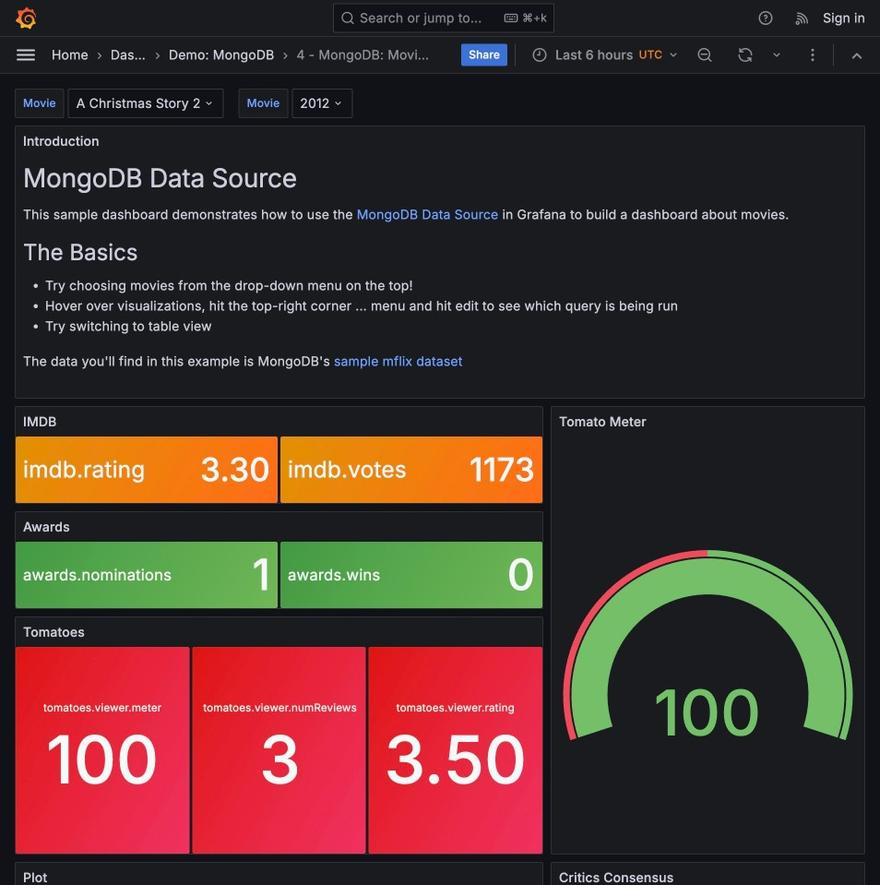Task type: locate. For each thing, give the bounding box(es) containing it.
open menu image
[[15, 44, 37, 66]]

help image
[[758, 10, 774, 26]]

show more items image
[[805, 47, 822, 63]]

auto refresh turned off. choose refresh time interval image
[[770, 48, 785, 62]]

zoom out time range image
[[697, 47, 714, 63]]



Task type: describe. For each thing, give the bounding box(es) containing it.
grafana image
[[15, 7, 37, 29]]

refresh dashboard image
[[738, 47, 754, 63]]

news image
[[795, 10, 811, 26]]



Task type: vqa. For each thing, say whether or not it's contained in the screenshot.
Expand section Explore image
no



